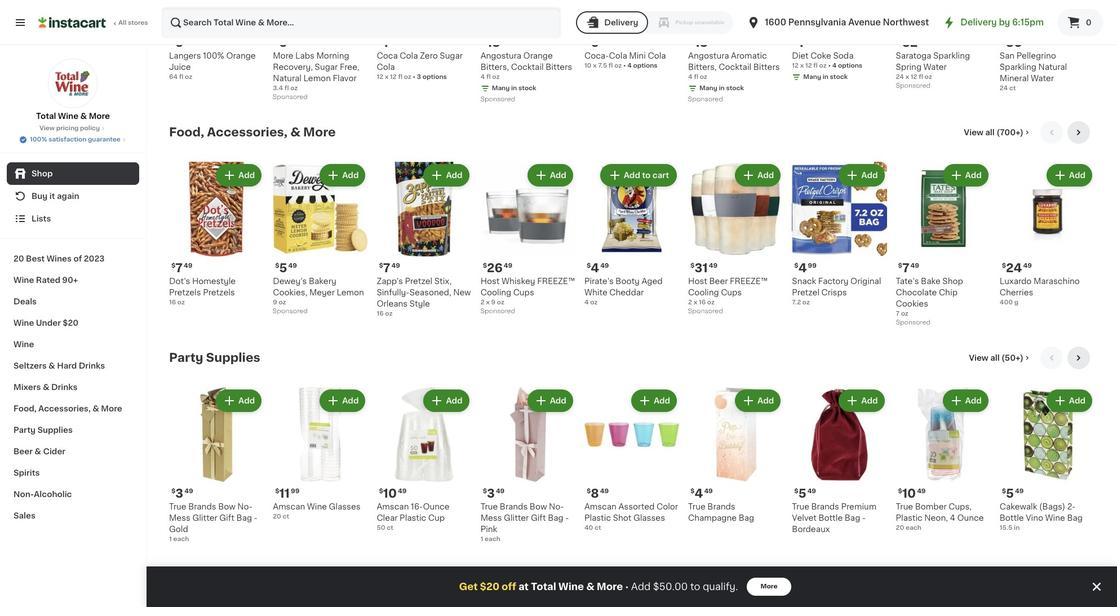 Task type: vqa. For each thing, say whether or not it's contained in the screenshot.


Task type: locate. For each thing, give the bounding box(es) containing it.
juice
[[169, 63, 191, 71]]

$ inside $ 8 49
[[587, 488, 591, 494]]

diet coke soda 12 x 12 fl oz • 4 options
[[792, 52, 863, 69]]

$ 10 49 up bomber
[[898, 488, 926, 499]]

1 $ 7 49 from the left
[[171, 262, 192, 274]]

bake
[[921, 277, 941, 285]]

2023
[[84, 255, 105, 263]]

1 orange from the left
[[226, 52, 256, 60]]

5 up recovery,
[[279, 37, 287, 48]]

2 gift from the left
[[531, 514, 546, 522]]

1 horizontal spatial $ 10 49
[[898, 488, 926, 499]]

1 2 from the left
[[481, 299, 485, 306]]

$20 down the deals link
[[63, 319, 78, 327]]

fl inside coca-cola mini cola 10 x 7.5 fl oz • 4 options
[[609, 63, 613, 69]]

7.5
[[598, 63, 607, 69]]

99 up the snack
[[808, 263, 817, 269]]

13 for angostura orange bitters, cocktail bitters
[[487, 37, 500, 48]]

sparkling
[[934, 52, 970, 60], [1000, 63, 1037, 71]]

options down zero
[[423, 74, 447, 80]]

oz inside diet coke soda 12 x 12 fl oz • 4 options
[[819, 63, 827, 69]]

0 vertical spatial party supplies
[[169, 352, 260, 364]]

$ inside $ 24 49
[[1002, 263, 1006, 269]]

0 horizontal spatial 13
[[487, 37, 500, 48]]

24 inside "san pellegrino sparkling natural mineral water 24 ct"
[[1000, 85, 1008, 91]]

food, accessories, & more link down mixers & drinks
[[7, 398, 139, 419]]

24 down mineral
[[1000, 85, 1008, 91]]

supplies
[[206, 352, 260, 364], [37, 426, 73, 434]]

Search field
[[162, 8, 561, 37]]

cocktail for orange
[[511, 63, 544, 71]]

0 horizontal spatial plastic
[[400, 514, 426, 522]]

- for true brands bow no- mess glitter gift bag - pink
[[566, 514, 569, 522]]

2 - from the left
[[566, 514, 569, 522]]

food, accessories, & more down mixers & drinks link
[[14, 405, 122, 413]]

luxardo maraschino cherries 400 g
[[1000, 277, 1080, 306]]

plastic for 8
[[585, 514, 611, 522]]

amscan down $ 8 49
[[585, 503, 617, 511]]

1600 pennsylvania avenue northwest
[[765, 18, 929, 26]]

0 horizontal spatial food, accessories, & more
[[14, 405, 122, 413]]

$ 7 99 for diet coke soda
[[795, 37, 816, 48]]

1 vertical spatial sugar
[[315, 63, 338, 71]]

ct inside "san pellegrino sparkling natural mineral water 24 ct"
[[1010, 85, 1016, 91]]

1 $ 7 99 from the left
[[379, 37, 400, 48]]

amscan for 8
[[585, 503, 617, 511]]

49 up luxardo
[[1023, 263, 1032, 269]]

bakery
[[309, 277, 336, 285]]

$ 5 49 for more labs morning recovery, sugar free, natural lemon flavor
[[275, 37, 297, 48]]

water down the pellegrino at the right
[[1031, 74, 1054, 82]]

$ 13 99 for angostura aromatic bitters, cocktail bitters
[[691, 37, 718, 48]]

water
[[924, 63, 947, 71], [1031, 74, 1054, 82]]

many in stock down angostura aromatic bitters, cocktail bitters 4 fl oz
[[700, 85, 744, 91]]

49 for dot's homestyle pretzels pretzels
[[184, 263, 192, 269]]

3 brands from the left
[[708, 503, 736, 511]]

ct for 30
[[1010, 85, 1016, 91]]

12
[[792, 63, 799, 69], [806, 63, 812, 69], [377, 74, 383, 80], [390, 74, 397, 80], [911, 74, 918, 80]]

49 up langers
[[185, 37, 193, 43]]

each for true brands bow no- mess glitter gift bag - pink
[[485, 536, 501, 542]]

1 - from the left
[[254, 514, 258, 522]]

view all (50+) link
[[969, 352, 1032, 364]]

16 down 31
[[699, 299, 706, 306]]

2 horizontal spatial each
[[906, 525, 922, 531]]

0 horizontal spatial pretzel
[[405, 277, 433, 285]]

add button for cakewalk (bags) 2- bottle vino wine bag
[[1048, 391, 1091, 411]]

cups inside the host beer freeze™ cooling cups 2 x 16 oz
[[721, 289, 742, 297]]

bitters inside angostura aromatic bitters, cocktail bitters 4 fl oz
[[754, 63, 780, 71]]

100%
[[203, 52, 224, 60], [30, 136, 47, 143]]

4 true from the left
[[792, 503, 810, 511]]

1 13 from the left
[[487, 37, 500, 48]]

sparkling up mineral
[[1000, 63, 1037, 71]]

2 $ 10 49 from the left
[[898, 488, 926, 499]]

4 bag from the left
[[845, 514, 860, 522]]

16 inside the host beer freeze™ cooling cups 2 x 16 oz
[[699, 299, 706, 306]]

1 horizontal spatial 20
[[273, 514, 281, 520]]

many in stock down angostura orange bitters, cocktail bitters 4 fl oz
[[492, 85, 536, 91]]

cookies,
[[273, 289, 307, 297]]

plastic up 40
[[585, 514, 611, 522]]

1 freeze™ from the left
[[537, 277, 575, 285]]

2 2 from the left
[[688, 299, 692, 306]]

0 vertical spatial 20
[[14, 255, 24, 263]]

99 right 11
[[291, 488, 300, 494]]

original
[[851, 277, 881, 285]]

1 horizontal spatial $ 7 49
[[379, 262, 400, 274]]

mess up pink
[[481, 514, 502, 522]]

add button for true brands champagne bag
[[736, 391, 780, 411]]

1 horizontal spatial food, accessories, & more link
[[169, 126, 336, 139]]

1 vertical spatial food,
[[14, 405, 36, 413]]

1 bow from the left
[[218, 503, 236, 511]]

product group containing 11
[[273, 387, 368, 521]]

add for pirate's booty aged white cheddar
[[654, 171, 670, 179]]

16 inside zapp's pretzel stix, sinfully-seasoned, new orleans style 16 oz
[[377, 311, 384, 317]]

party supplies link
[[169, 351, 260, 365], [7, 419, 139, 441]]

0 horizontal spatial 10
[[383, 488, 397, 499]]

bitters for aromatic
[[754, 63, 780, 71]]

0 horizontal spatial $ 10 49
[[379, 488, 407, 499]]

plastic for 10
[[896, 514, 923, 522]]

food, accessories, & more down 3.4
[[169, 126, 336, 138]]

gift inside true brands bow no- mess glitter gift bag - pink 1 each
[[531, 514, 546, 522]]

host down 31
[[688, 277, 707, 285]]

$ 32 49
[[898, 37, 928, 48]]

2 freeze™ from the left
[[730, 277, 768, 285]]

$
[[171, 37, 176, 43], [275, 37, 279, 43], [379, 37, 383, 43], [483, 37, 487, 43], [691, 37, 695, 43], [795, 37, 799, 43], [898, 37, 903, 43], [587, 37, 591, 43], [1002, 37, 1006, 43], [171, 263, 176, 269], [275, 263, 279, 269], [379, 263, 383, 269], [483, 263, 487, 269], [691, 263, 695, 269], [795, 263, 799, 269], [898, 263, 903, 269], [587, 263, 591, 269], [1002, 263, 1006, 269], [171, 488, 176, 494], [275, 488, 279, 494], [379, 488, 383, 494], [483, 488, 487, 494], [691, 488, 695, 494], [795, 488, 799, 494], [898, 488, 903, 494], [587, 488, 591, 494], [1002, 488, 1006, 494]]

$ 4 49 up champagne
[[691, 488, 713, 499]]

2 horizontal spatial 3
[[487, 488, 495, 499]]

brands inside "true brands bow no- mess glitter gift bag - gold 1 each"
[[188, 503, 216, 511]]

•
[[828, 63, 831, 69], [624, 63, 626, 69], [413, 74, 416, 80], [625, 582, 629, 591]]

2 angostura from the left
[[688, 52, 729, 60]]

0 horizontal spatial natural
[[273, 74, 302, 82]]

1 bitters, from the left
[[481, 63, 509, 71]]

mess inside true brands bow no- mess glitter gift bag - pink 1 each
[[481, 514, 502, 522]]

0 horizontal spatial 100%
[[30, 136, 47, 143]]

cakewalk (bags) 2- bottle vino wine bag 15.5 in
[[1000, 503, 1083, 531]]

1 bottle from the left
[[819, 514, 843, 522]]

brands for true brands bow no- mess glitter gift bag - pink 1 each
[[500, 503, 528, 511]]

2
[[481, 299, 485, 306], [688, 299, 692, 306]]

stock for aromatic
[[726, 85, 744, 91]]

0 horizontal spatial 9
[[273, 299, 277, 306]]

None search field
[[161, 7, 562, 38]]

amscan inside amscan wine glasses 20 ct
[[273, 503, 305, 511]]

4 inside angostura orange bitters, cocktail bitters 4 fl oz
[[481, 74, 485, 80]]

$ 7 49 up the tate's
[[898, 262, 919, 274]]

1 amscan from the left
[[273, 503, 305, 511]]

$ 24 49
[[1002, 262, 1032, 274]]

2 horizontal spatial 20
[[896, 525, 904, 531]]

neon,
[[925, 514, 948, 522]]

in down diet coke soda 12 x 12 fl oz • 4 options
[[823, 74, 829, 80]]

0 horizontal spatial -
[[254, 514, 258, 522]]

2 horizontal spatial options
[[838, 63, 863, 69]]

food,
[[169, 126, 204, 138], [14, 405, 36, 413]]

1 vertical spatial 20
[[273, 514, 281, 520]]

all
[[986, 128, 995, 136], [991, 354, 1000, 362]]

1 mess from the left
[[169, 514, 190, 522]]

0 horizontal spatial bow
[[218, 503, 236, 511]]

product group containing 32
[[896, 0, 991, 92]]

$ 13 99 up angostura aromatic bitters, cocktail bitters 4 fl oz
[[691, 37, 718, 48]]

7 inside tate's bake shop chocolate chip cookies 7 oz
[[896, 311, 900, 317]]

ct down '$ 11 99'
[[283, 514, 289, 520]]

7 up zapp's
[[383, 262, 390, 274]]

1600
[[765, 18, 786, 26]]

seltzers & hard drinks link
[[7, 355, 139, 377]]

ounce down cups,
[[957, 514, 984, 522]]

each down bomber
[[906, 525, 922, 531]]

oz inside angostura aromatic bitters, cocktail bitters 4 fl oz
[[700, 74, 707, 80]]

ounce inside amscan 16-ounce clear plastic cup 50 ct
[[423, 503, 450, 511]]

gift inside "true brands bow no- mess glitter gift bag - gold 1 each"
[[219, 514, 235, 522]]

99 for snack factory original pretzel crisps
[[808, 263, 817, 269]]

cocktail inside angostura orange bitters, cocktail bitters 4 fl oz
[[511, 63, 544, 71]]

saratoga sparkling spring water 24 x 12 fl oz
[[896, 52, 970, 80]]

2 orange from the left
[[524, 52, 553, 60]]

1 horizontal spatial no-
[[549, 503, 564, 511]]

many for angostura orange bitters, cocktail bitters
[[492, 85, 510, 91]]

9 inside host whiskey freeze™ cooling cups 2 x 9 oz
[[491, 299, 496, 306]]

1 angostura from the left
[[481, 52, 522, 60]]

true up champagne
[[688, 503, 706, 511]]

1 $ 3 49 from the left
[[171, 488, 193, 499]]

100% satisfaction guarantee button
[[19, 133, 127, 144]]

2 glitter from the left
[[504, 514, 529, 522]]

mess inside "true brands bow no- mess glitter gift bag - gold 1 each"
[[169, 514, 190, 522]]

cups
[[513, 289, 534, 297], [721, 289, 742, 297]]

seasoned,
[[410, 289, 451, 297]]

13
[[487, 37, 500, 48], [695, 37, 708, 48]]

2 bitters, from the left
[[688, 63, 717, 71]]

1 gift from the left
[[219, 514, 235, 522]]

coke
[[811, 52, 832, 60]]

(700+)
[[997, 128, 1024, 136]]

1 horizontal spatial 1
[[481, 536, 483, 542]]

2 amscan from the left
[[377, 503, 409, 511]]

oz inside dot's homestyle pretzels pretzels 16 oz
[[177, 299, 185, 306]]

$ for dot's homestyle pretzels pretzels
[[171, 263, 176, 269]]

2 mess from the left
[[481, 514, 502, 522]]

2 plastic from the left
[[896, 514, 923, 522]]

cocktail inside angostura aromatic bitters, cocktail bitters 4 fl oz
[[719, 63, 752, 71]]

$20 inside the get $20 off at total wine & more • add $50.00 to qualify.
[[480, 582, 500, 591]]

- inside "true brands bow no- mess glitter gift bag - gold 1 each"
[[254, 514, 258, 522]]

1 9 from the left
[[273, 299, 277, 306]]

49 inside $ 26 49
[[504, 263, 513, 269]]

2 $ 7 49 from the left
[[379, 262, 400, 274]]

policy
[[80, 125, 100, 131]]

0 vertical spatial sugar
[[440, 52, 463, 60]]

0 horizontal spatial cooling
[[481, 289, 511, 297]]

2 horizontal spatial amscan
[[585, 503, 617, 511]]

2 $ 3 49 from the left
[[483, 488, 505, 499]]

pink
[[481, 525, 497, 533]]

0 horizontal spatial many
[[492, 85, 510, 91]]

1 horizontal spatial 16
[[377, 311, 384, 317]]

$ 7 49 for tate's
[[898, 262, 919, 274]]

in inside cakewalk (bags) 2- bottle vino wine bag 15.5 in
[[1014, 525, 1020, 531]]

0 horizontal spatial angostura
[[481, 52, 522, 60]]

0 horizontal spatial delivery
[[605, 19, 638, 26]]

sponsored badge image down spring
[[896, 83, 930, 89]]

add button for zapp's pretzel stix, sinfully-seasoned, new orleans style
[[425, 165, 468, 185]]

cola down coca
[[377, 63, 395, 71]]

$ 5 49 up cakewalk
[[1002, 488, 1024, 500]]

snack factory original pretzel crisps 7.2 oz
[[792, 277, 881, 306]]

0 horizontal spatial host
[[481, 277, 500, 285]]

host for 31
[[688, 277, 707, 285]]

2 pretzels from the left
[[203, 289, 235, 297]]

0 vertical spatial all
[[986, 128, 995, 136]]

$ 10 49 for true
[[898, 488, 926, 499]]

drinks down hard
[[51, 383, 78, 391]]

2 bitters from the left
[[754, 63, 780, 71]]

0 horizontal spatial party
[[14, 426, 36, 434]]

20 best wines of 2023
[[14, 255, 105, 263]]

1 host from the left
[[481, 277, 500, 285]]

0 horizontal spatial orange
[[226, 52, 256, 60]]

add for cakewalk (bags) 2- bottle vino wine bag
[[1069, 397, 1086, 405]]

$ 5 49 up dewey's
[[275, 262, 297, 274]]

cookies
[[896, 300, 929, 308]]

99 for angostura aromatic bitters, cocktail bitters
[[709, 37, 718, 43]]

1 horizontal spatial 3
[[417, 74, 421, 80]]

3
[[417, 74, 421, 80], [176, 488, 183, 499], [487, 488, 495, 499]]

$ 10 49
[[379, 488, 407, 499], [898, 488, 926, 499]]

0 horizontal spatial 16
[[169, 299, 176, 306]]

$ for coca-cola mini cola
[[587, 37, 591, 43]]

1 plastic from the left
[[400, 514, 426, 522]]

$ for more labs morning recovery, sugar free, natural lemon flavor
[[275, 37, 279, 43]]

glitter inside "true brands bow no- mess glitter gift bag - gold 1 each"
[[193, 514, 217, 522]]

2 bottle from the left
[[1000, 514, 1024, 522]]

sparkling inside the saratoga sparkling spring water 24 x 12 fl oz
[[934, 52, 970, 60]]

1 horizontal spatial cocktail
[[719, 63, 752, 71]]

49 for tate's bake shop chocolate chip cookies
[[911, 263, 919, 269]]

2 bag from the left
[[548, 514, 564, 522]]

sponsored badge image for host whiskey freeze™ cooling cups
[[481, 308, 515, 315]]

bitters inside angostura orange bitters, cocktail bitters 4 fl oz
[[546, 63, 572, 71]]

2 cups from the left
[[721, 289, 742, 297]]

2 item carousel region from the top
[[169, 347, 1095, 563]]

10 for true bomber cups, plastic neon, 4 ounce
[[903, 488, 916, 499]]

add button for pirate's booty aged white cheddar
[[632, 165, 676, 185]]

morning
[[317, 52, 349, 60]]

49 for host beer freeze™ cooling cups
[[709, 263, 718, 269]]

delivery inside delivery button
[[605, 19, 638, 26]]

1 horizontal spatial delivery
[[961, 18, 997, 26]]

x inside the host beer freeze™ cooling cups 2 x 16 oz
[[694, 299, 698, 306]]

1 horizontal spatial stock
[[726, 85, 744, 91]]

style
[[410, 300, 430, 308]]

1 brands from the left
[[188, 503, 216, 511]]

brands for true brands premium velvet bottle bag - bordeaux
[[812, 503, 839, 511]]

true inside true brands bow no- mess glitter gift bag - pink 1 each
[[481, 503, 498, 511]]

item carousel region containing party supplies
[[169, 347, 1095, 563]]

water down saratoga
[[924, 63, 947, 71]]

0 horizontal spatial many in stock
[[492, 85, 536, 91]]

$ 3 49 for true brands bow no- mess glitter gift bag - pink
[[483, 488, 505, 499]]

1 no- from the left
[[238, 503, 252, 511]]

99
[[392, 37, 400, 43], [501, 37, 510, 43], [709, 37, 718, 43], [807, 37, 816, 43], [808, 263, 817, 269], [291, 488, 300, 494]]

1 bag from the left
[[237, 514, 252, 522]]

2 horizontal spatial $ 7 49
[[898, 262, 919, 274]]

many for diet coke soda
[[804, 74, 821, 80]]

0 horizontal spatial pretzels
[[169, 289, 201, 297]]

$ 13 99 up angostura orange bitters, cocktail bitters 4 fl oz
[[483, 37, 510, 48]]

bitters, inside angostura orange bitters, cocktail bitters 4 fl oz
[[481, 63, 509, 71]]

true inside "true brands champagne bag"
[[688, 503, 706, 511]]

host down 26
[[481, 277, 500, 285]]

$ 11 99
[[275, 488, 300, 499]]

- inside true brands premium velvet bottle bag - bordeaux
[[862, 514, 866, 522]]

1 horizontal spatial drinks
[[79, 362, 105, 370]]

product group containing 26
[[481, 162, 576, 317]]

host whiskey freeze™ cooling cups 2 x 9 oz
[[481, 277, 575, 306]]

49 inside $ 8 49
[[600, 488, 609, 494]]

5 for dewey's bakery cookies, meyer lemon
[[279, 262, 287, 274]]

zapp's
[[377, 277, 403, 285]]

2 down $ 26 49
[[481, 299, 485, 306]]

49 for pirate's booty aged white cheddar
[[600, 263, 609, 269]]

stock down diet coke soda 12 x 12 fl oz • 4 options
[[830, 74, 848, 80]]

3 amscan from the left
[[585, 503, 617, 511]]

flavor
[[333, 74, 357, 82]]

sponsored badge image for dewey's bakery cookies, meyer lemon
[[273, 308, 307, 315]]

5 bag from the left
[[1067, 514, 1083, 522]]

2 no- from the left
[[549, 503, 564, 511]]

wine rated 90+
[[14, 276, 78, 284]]

3 up pink
[[487, 488, 495, 499]]

x down spring
[[906, 74, 909, 80]]

beer & cider
[[14, 448, 65, 456]]

bow for true brands bow no- mess glitter gift bag - gold
[[218, 503, 236, 511]]

natural
[[1039, 63, 1067, 71], [273, 74, 302, 82]]

bottle
[[819, 514, 843, 522], [1000, 514, 1024, 522]]

2 $ 7 99 from the left
[[795, 37, 816, 48]]

2 13 from the left
[[695, 37, 708, 48]]

more inside item carousel region
[[303, 126, 336, 138]]

0 horizontal spatial lemon
[[304, 74, 331, 82]]

glitter inside true brands bow no- mess glitter gift bag - pink 1 each
[[504, 514, 529, 522]]

$ for san pellegrino sparkling natural mineral water
[[1002, 37, 1006, 43]]

7 for zapp's pretzel stix, sinfully-seasoned, new orleans style
[[383, 262, 390, 274]]

1 horizontal spatial party supplies
[[169, 352, 260, 364]]

party supplies link inside item carousel region
[[169, 351, 260, 365]]

49 up labs at left top
[[288, 37, 297, 43]]

2 9 from the left
[[491, 299, 496, 306]]

brands inside true brands premium velvet bottle bag - bordeaux
[[812, 503, 839, 511]]

20 inside true bomber cups, plastic neon, 4 ounce 20 each
[[896, 525, 904, 531]]

in down angostura orange bitters, cocktail bitters 4 fl oz
[[511, 85, 517, 91]]

49 up pirate's
[[600, 263, 609, 269]]

1 horizontal spatial pretzel
[[792, 289, 820, 297]]

1 vertical spatial ounce
[[957, 514, 984, 522]]

view left (700+)
[[964, 128, 984, 136]]

options down soda
[[838, 63, 863, 69]]

lemon right meyer
[[337, 289, 364, 297]]

9 down cookies,
[[273, 299, 277, 306]]

2 horizontal spatial 10
[[903, 488, 916, 499]]

2 cocktail from the left
[[719, 63, 752, 71]]

true inside true bomber cups, plastic neon, 4 ounce 20 each
[[896, 503, 913, 511]]

x down coca
[[385, 74, 389, 80]]

1 cocktail from the left
[[511, 63, 544, 71]]

2 vertical spatial 24
[[1006, 262, 1022, 274]]

1 down pink
[[481, 536, 483, 542]]

1 horizontal spatial many
[[700, 85, 718, 91]]

homestyle
[[192, 277, 236, 285]]

1 item carousel region from the top
[[169, 121, 1095, 338]]

true inside true brands premium velvet bottle bag - bordeaux
[[792, 503, 810, 511]]

3 plastic from the left
[[585, 514, 611, 522]]

service type group
[[576, 11, 734, 34]]

stock for orange
[[519, 85, 536, 91]]

• inside diet coke soda 12 x 12 fl oz • 4 options
[[828, 63, 831, 69]]

1 cooling from the left
[[481, 289, 511, 297]]

2 horizontal spatial many in stock
[[804, 74, 848, 80]]

$ 7 49 for dot's
[[171, 262, 192, 274]]

amscan assorted color plastic shot glasses 40 ct
[[585, 503, 678, 531]]

99 up coca
[[392, 37, 400, 43]]

1 true from the left
[[169, 503, 186, 511]]

0 vertical spatial 100%
[[203, 52, 224, 60]]

ounce up cup
[[423, 503, 450, 511]]

$ 4 99
[[795, 262, 817, 274]]

0 horizontal spatial bottle
[[819, 514, 843, 522]]

spirits
[[14, 469, 40, 477]]

plastic
[[400, 514, 426, 522], [896, 514, 923, 522], [585, 514, 611, 522]]

2 bow from the left
[[530, 503, 547, 511]]

party inside item carousel region
[[169, 352, 203, 364]]

$20 left off
[[480, 582, 500, 591]]

off
[[502, 582, 516, 591]]

true up velvet
[[792, 503, 810, 511]]

oz
[[819, 63, 827, 69], [615, 63, 622, 69], [185, 74, 192, 80], [404, 74, 411, 80], [492, 74, 500, 80], [700, 74, 707, 80], [925, 74, 932, 80], [290, 85, 298, 91], [177, 299, 185, 306], [279, 299, 286, 306], [497, 299, 505, 306], [707, 299, 715, 306], [803, 299, 810, 306], [590, 299, 598, 306], [385, 311, 393, 317], [901, 311, 909, 317]]

1 horizontal spatial total
[[531, 582, 556, 591]]

1 horizontal spatial bow
[[530, 503, 547, 511]]

0 horizontal spatial glasses
[[329, 503, 361, 511]]

1 vertical spatial party supplies
[[14, 426, 73, 434]]

0 horizontal spatial $ 3 49
[[171, 488, 193, 499]]

food, accessories, & more
[[169, 126, 336, 138], [14, 405, 122, 413]]

product group
[[273, 0, 368, 103], [481, 0, 576, 105], [688, 0, 783, 105], [896, 0, 991, 92], [169, 162, 264, 307], [273, 162, 368, 317], [377, 162, 472, 319], [481, 162, 576, 317], [585, 162, 679, 307], [688, 162, 783, 317], [792, 162, 887, 307], [896, 162, 991, 329], [1000, 162, 1095, 307], [169, 387, 264, 544], [273, 387, 368, 521], [377, 387, 472, 533], [481, 387, 576, 544], [585, 387, 679, 533], [688, 387, 783, 524], [792, 387, 887, 535], [896, 387, 991, 533], [1000, 387, 1095, 533]]

2 $ 13 99 from the left
[[691, 37, 718, 48]]

1 horizontal spatial amscan
[[377, 503, 409, 511]]

bitters down aromatic
[[754, 63, 780, 71]]

sponsored badge image for host beer freeze™ cooling cups
[[688, 308, 723, 315]]

angostura inside angostura aromatic bitters, cocktail bitters 4 fl oz
[[688, 52, 729, 60]]

$ for true brands premium velvet bottle bag - bordeaux
[[795, 488, 799, 494]]

non-alcoholic
[[14, 490, 72, 498]]

0 horizontal spatial water
[[924, 63, 947, 71]]

1 vertical spatial $ 4 49
[[691, 488, 713, 499]]

x down 31
[[694, 299, 698, 306]]

options down mini
[[633, 63, 658, 69]]

item carousel region
[[169, 121, 1095, 338], [169, 347, 1095, 563]]

- for true brands bow no- mess glitter gift bag - gold
[[254, 514, 258, 522]]

0 horizontal spatial bitters,
[[481, 63, 509, 71]]

0 vertical spatial pretzel
[[405, 277, 433, 285]]

bow inside "true brands bow no- mess glitter gift bag - gold 1 each"
[[218, 503, 236, 511]]

$ for amscan assorted color plastic shot glasses
[[587, 488, 591, 494]]

sponsored badge image for saratoga sparkling spring water
[[896, 83, 930, 89]]

49 up pink
[[496, 488, 505, 494]]

$ 7 49 up dot's
[[171, 262, 192, 274]]

1 glitter from the left
[[193, 514, 217, 522]]

x down 26
[[486, 299, 490, 306]]

5 true from the left
[[896, 503, 913, 511]]

oz inside langers 100% orange juice 64 fl oz
[[185, 74, 192, 80]]

$ 5 49 up velvet
[[795, 488, 816, 499]]

1 vertical spatial sparkling
[[1000, 63, 1037, 71]]

food, accessories, & more link down 3.4
[[169, 126, 336, 139]]

1 vertical spatial shop
[[943, 277, 963, 285]]

24 up luxardo
[[1006, 262, 1022, 274]]

2 cooling from the left
[[688, 289, 719, 297]]

freeze™ inside the host beer freeze™ cooling cups 2 x 16 oz
[[730, 277, 768, 285]]

1 horizontal spatial shop
[[943, 277, 963, 285]]

3 down zero
[[417, 74, 421, 80]]

1 vertical spatial beer
[[14, 448, 33, 456]]

add for amscan wine glasses
[[342, 397, 359, 405]]

49 for true brands bow no- mess glitter gift bag - pink
[[496, 488, 505, 494]]

plastic down 16-
[[400, 514, 426, 522]]

options inside diet coke soda 12 x 12 fl oz • 4 options
[[838, 63, 863, 69]]

0 horizontal spatial sparkling
[[934, 52, 970, 60]]

2 1 from the left
[[481, 536, 483, 542]]

$ 5 49 up labs at left top
[[275, 37, 297, 48]]

stock down angostura orange bitters, cocktail bitters 4 fl oz
[[519, 85, 536, 91]]

$ 10 49 up clear
[[379, 488, 407, 499]]

1 bitters from the left
[[546, 63, 572, 71]]

3 up gold on the left bottom of the page
[[176, 488, 183, 499]]

northwest
[[883, 18, 929, 26]]

10
[[585, 63, 592, 69], [383, 488, 397, 499], [903, 488, 916, 499]]

fl inside angostura aromatic bitters, cocktail bitters 4 fl oz
[[694, 74, 699, 80]]

1 horizontal spatial mess
[[481, 514, 502, 522]]

$ 4 49 for pirate's booty aged white cheddar
[[587, 262, 609, 274]]

glasses inside amscan wine glasses 20 ct
[[329, 503, 361, 511]]

99 inside $ 4 99
[[808, 263, 817, 269]]

64
[[169, 74, 178, 80]]

view left (50+)
[[969, 354, 989, 362]]

$ 4 49 up pirate's
[[587, 262, 609, 274]]

1 vertical spatial total
[[531, 582, 556, 591]]

x down diet
[[800, 63, 804, 69]]

cups,
[[949, 503, 972, 511]]

3 - from the left
[[862, 514, 866, 522]]

$ for amscan 16-ounce clear plastic cup
[[379, 488, 383, 494]]

sponsored badge image down angostura orange bitters, cocktail bitters 4 fl oz
[[481, 96, 515, 103]]

0 horizontal spatial 3
[[176, 488, 183, 499]]

1 horizontal spatial food, accessories, & more
[[169, 126, 336, 138]]

spirits link
[[7, 462, 139, 484]]

true up gold on the left bottom of the page
[[169, 503, 186, 511]]

add for zapp's pretzel stix, sinfully-seasoned, new orleans style
[[446, 171, 463, 179]]

2 horizontal spatial stock
[[830, 74, 848, 80]]

cola right mini
[[648, 52, 666, 60]]

cooling for 26
[[481, 289, 511, 297]]

1 horizontal spatial supplies
[[206, 352, 260, 364]]

3 bag from the left
[[739, 514, 754, 522]]

many
[[804, 74, 821, 80], [492, 85, 510, 91], [700, 85, 718, 91]]

all stores
[[118, 20, 148, 26]]

3 for true brands bow no- mess glitter gift bag - pink
[[487, 488, 495, 499]]

true for true bomber cups, plastic neon, 4 ounce 20 each
[[896, 503, 913, 511]]

49 for amscan assorted color plastic shot glasses
[[600, 488, 609, 494]]

sugar down the morning
[[315, 63, 338, 71]]

sponsored badge image for angostura orange bitters, cocktail bitters
[[481, 96, 515, 103]]

add button for snack factory original pretzel crisps
[[840, 165, 884, 185]]

49 up dot's
[[184, 263, 192, 269]]

sponsored badge image
[[896, 83, 930, 89], [273, 94, 307, 100], [481, 96, 515, 103], [688, 96, 723, 103], [273, 308, 307, 315], [481, 308, 515, 315], [688, 308, 723, 315], [896, 319, 930, 326]]

0 vertical spatial natural
[[1039, 63, 1067, 71]]

product group containing 31
[[688, 162, 783, 317]]

1 1 from the left
[[169, 536, 172, 542]]

49 up velvet
[[808, 488, 816, 494]]

factory
[[818, 277, 849, 285]]

cooling for 31
[[688, 289, 719, 297]]

2 brands from the left
[[500, 503, 528, 511]]

wine under $20 link
[[7, 312, 139, 334]]

1 $ 10 49 from the left
[[379, 488, 407, 499]]

7 up the tate's
[[903, 262, 910, 274]]

0 horizontal spatial amscan
[[273, 503, 305, 511]]

all stores link
[[38, 7, 149, 38]]

0 vertical spatial water
[[924, 63, 947, 71]]

1 vertical spatial $20
[[480, 582, 500, 591]]

pricing
[[56, 125, 79, 131]]

2 host from the left
[[688, 277, 707, 285]]

1 cups from the left
[[513, 289, 534, 297]]

natural down recovery,
[[273, 74, 302, 82]]

3 true from the left
[[688, 503, 706, 511]]

$ 3 49 up gold on the left bottom of the page
[[171, 488, 193, 499]]

16 inside dot's homestyle pretzels pretzels 16 oz
[[169, 299, 176, 306]]

1 $ 13 99 from the left
[[483, 37, 510, 48]]

bomber
[[915, 503, 947, 511]]

$ 5 49 for cakewalk (bags) 2- bottle vino wine bag
[[1002, 488, 1024, 500]]

1 horizontal spatial cooling
[[688, 289, 719, 297]]

0 vertical spatial lemon
[[304, 74, 331, 82]]

1 horizontal spatial 10
[[585, 63, 592, 69]]

49 up zapp's
[[392, 263, 400, 269]]

49 up amscan 16-ounce clear plastic cup 50 ct
[[398, 488, 407, 494]]

49 for true brands bow no- mess glitter gift bag - gold
[[184, 488, 193, 494]]

49 for luxardo maraschino cherries
[[1023, 263, 1032, 269]]

1 vertical spatial water
[[1031, 74, 1054, 82]]

diet
[[792, 52, 809, 60]]

10 down coca-
[[585, 63, 592, 69]]

4 brands from the left
[[812, 503, 839, 511]]

labs
[[295, 52, 315, 60]]

all left (700+)
[[986, 128, 995, 136]]

natural down the pellegrino at the right
[[1039, 63, 1067, 71]]

ct inside the amscan assorted color plastic shot glasses 40 ct
[[595, 525, 601, 531]]

many down angostura aromatic bitters, cocktail bitters 4 fl oz
[[700, 85, 718, 91]]

1 horizontal spatial gift
[[531, 514, 546, 522]]

0 vertical spatial accessories,
[[207, 126, 288, 138]]

amscan inside amscan 16-ounce clear plastic cup 50 ct
[[377, 503, 409, 511]]

orange inside langers 100% orange juice 64 fl oz
[[226, 52, 256, 60]]

• inside the get $20 off at total wine & more • add $50.00 to qualify.
[[625, 582, 629, 591]]

view left the pricing
[[39, 125, 55, 131]]

cooling inside host whiskey freeze™ cooling cups 2 x 9 oz
[[481, 289, 511, 297]]

2 true from the left
[[481, 503, 498, 511]]

true left bomber
[[896, 503, 913, 511]]

1 pretzels from the left
[[169, 289, 201, 297]]

$ 7 49 up zapp's
[[379, 262, 400, 274]]

$ for dewey's bakery cookies, meyer lemon
[[275, 263, 279, 269]]

1 vertical spatial item carousel region
[[169, 347, 1095, 563]]

99 up coke
[[807, 37, 816, 43]]

1600 pennsylvania avenue northwest button
[[747, 7, 929, 38]]

49 for cakewalk (bags) 2- bottle vino wine bag
[[1015, 488, 1024, 494]]

0 horizontal spatial 2
[[481, 299, 485, 306]]

rated
[[36, 276, 60, 284]]

3 $ 7 49 from the left
[[898, 262, 919, 274]]

$ 7 99 up coca
[[379, 37, 400, 48]]

0 horizontal spatial cocktail
[[511, 63, 544, 71]]

$ for coca cola zero sugar cola
[[379, 37, 383, 43]]

49 for more labs morning recovery, sugar free, natural lemon flavor
[[288, 37, 297, 43]]

0 horizontal spatial $ 7 49
[[171, 262, 192, 274]]

ct down mineral
[[1010, 85, 1016, 91]]

glitter for pink
[[504, 514, 529, 522]]

1 horizontal spatial many in stock
[[700, 85, 744, 91]]

13 up angostura aromatic bitters, cocktail bitters 4 fl oz
[[695, 37, 708, 48]]

1 vertical spatial food, accessories, & more link
[[7, 398, 139, 419]]

sugar inside 'coca cola zero sugar cola 12 x 12 fl oz • 3 options'
[[440, 52, 463, 60]]

host inside host whiskey freeze™ cooling cups 2 x 9 oz
[[481, 277, 500, 285]]

$ for true bomber cups, plastic neon, 4 ounce
[[898, 488, 903, 494]]

1 horizontal spatial $ 13 99
[[691, 37, 718, 48]]

oz inside 'coca cola zero sugar cola 12 x 12 fl oz • 3 options'
[[404, 74, 411, 80]]

49 for dewey's bakery cookies, meyer lemon
[[288, 263, 297, 269]]

1 vertical spatial all
[[991, 354, 1000, 362]]

49 inside $ 32 49
[[919, 37, 928, 43]]

all inside "link"
[[986, 128, 995, 136]]

0 horizontal spatial $ 13 99
[[483, 37, 510, 48]]

5
[[176, 37, 183, 48], [279, 37, 287, 48], [279, 262, 287, 274], [799, 488, 807, 499], [1006, 488, 1014, 500]]

7 up dot's
[[176, 262, 183, 274]]

bitters,
[[481, 63, 509, 71], [688, 63, 717, 71]]

dot's homestyle pretzels pretzels 16 oz
[[169, 277, 236, 306]]

1 horizontal spatial accessories,
[[207, 126, 288, 138]]

stock down angostura aromatic bitters, cocktail bitters 4 fl oz
[[726, 85, 744, 91]]

$ inside '$ 11 99'
[[275, 488, 279, 494]]

many in stock for coke
[[804, 74, 848, 80]]

angostura orange bitters, cocktail bitters 4 fl oz
[[481, 52, 572, 80]]

bag inside "true brands bow no- mess glitter gift bag - gold 1 each"
[[237, 514, 252, 522]]

1 down gold on the left bottom of the page
[[169, 536, 172, 542]]

bitters, for angostura aromatic bitters, cocktail bitters
[[688, 63, 717, 71]]

many down angostura orange bitters, cocktail bitters 4 fl oz
[[492, 85, 510, 91]]



Task type: describe. For each thing, give the bounding box(es) containing it.
true for true brands premium velvet bottle bag - bordeaux
[[792, 503, 810, 511]]

bitters for orange
[[546, 63, 572, 71]]

wine link
[[7, 334, 139, 355]]

water inside the saratoga sparkling spring water 24 x 12 fl oz
[[924, 63, 947, 71]]

orleans
[[377, 300, 408, 308]]

pirate's
[[585, 277, 614, 285]]

0 vertical spatial $20
[[63, 319, 78, 327]]

10 for amscan 16-ounce clear plastic cup
[[383, 488, 397, 499]]

langers 100% orange juice 64 fl oz
[[169, 52, 256, 80]]

2-
[[1068, 503, 1076, 511]]

$ for tate's bake shop chocolate chip cookies
[[898, 263, 903, 269]]

add for snack factory original pretzel crisps
[[862, 171, 878, 179]]

pennsylvania
[[789, 18, 846, 26]]

pretzel inside snack factory original pretzel crisps 7.2 oz
[[792, 289, 820, 297]]

0 horizontal spatial 20
[[14, 255, 24, 263]]

4 inside diet coke soda 12 x 12 fl oz • 4 options
[[833, 63, 837, 69]]

cocktail for aromatic
[[719, 63, 752, 71]]

party supplies inside item carousel region
[[169, 352, 260, 364]]

$ for saratoga sparkling spring water
[[898, 37, 903, 43]]

spring
[[896, 63, 922, 71]]

$ 10 49 for amscan
[[379, 488, 407, 499]]

90+
[[62, 276, 78, 284]]

wine inside amscan wine glasses 20 ct
[[307, 503, 327, 511]]

accessories, inside item carousel region
[[207, 126, 288, 138]]

cups for 26
[[513, 289, 534, 297]]

oz inside the saratoga sparkling spring water 24 x 12 fl oz
[[925, 74, 932, 80]]

ct inside amscan wine glasses 20 ct
[[283, 514, 289, 520]]

3.4
[[273, 85, 283, 91]]

99 for amscan wine glasses
[[291, 488, 300, 494]]

15.5
[[1000, 525, 1013, 531]]

non-
[[14, 490, 34, 498]]

freeze™ for 26
[[537, 277, 575, 285]]

add button for true brands bow no- mess glitter gift bag - pink
[[529, 391, 572, 411]]

options inside coca-cola mini cola 10 x 7.5 fl oz • 4 options
[[633, 63, 658, 69]]

cola left zero
[[400, 52, 418, 60]]

dewey's
[[273, 277, 307, 285]]

40
[[585, 525, 593, 531]]

add for true brands bow no- mess glitter gift bag - pink
[[550, 397, 567, 405]]

glasses inside the amscan assorted color plastic shot glasses 40 ct
[[634, 514, 665, 522]]

of
[[74, 255, 82, 263]]

gift for true brands bow no- mess glitter gift bag - pink
[[531, 514, 546, 522]]

fl inside langers 100% orange juice 64 fl oz
[[179, 74, 183, 80]]

26
[[487, 262, 503, 274]]

$ 8 49
[[587, 488, 609, 500]]

no- for true brands bow no- mess glitter gift bag - pink
[[549, 503, 564, 511]]

0 horizontal spatial party supplies link
[[7, 419, 139, 441]]

0 horizontal spatial supplies
[[37, 426, 73, 434]]

total wine & more
[[36, 112, 110, 120]]

49 for zapp's pretzel stix, sinfully-seasoned, new orleans style
[[392, 263, 400, 269]]

more inside button
[[761, 583, 778, 590]]

beer & cider link
[[7, 441, 139, 462]]

avenue
[[849, 18, 881, 26]]

oz inside snack factory original pretzel crisps 7.2 oz
[[803, 299, 810, 306]]

true brands bow no- mess glitter gift bag - gold 1 each
[[169, 503, 258, 542]]

oz inside tate's bake shop chocolate chip cookies 7 oz
[[901, 311, 909, 317]]

add for true brands bow no- mess glitter gift bag - gold
[[238, 397, 255, 405]]

49 for host whiskey freeze™ cooling cups
[[504, 263, 513, 269]]

orange inside angostura orange bitters, cocktail bitters 4 fl oz
[[524, 52, 553, 60]]

oz inside host whiskey freeze™ cooling cups 2 x 9 oz
[[497, 299, 505, 306]]

3 for true brands bow no- mess glitter gift bag - gold
[[176, 488, 183, 499]]

fl inside the saratoga sparkling spring water 24 x 12 fl oz
[[919, 74, 923, 80]]

x inside the saratoga sparkling spring water 24 x 12 fl oz
[[906, 74, 909, 80]]

wine inside the get $20 off at total wine & more • add $50.00 to qualify.
[[559, 582, 584, 591]]

all
[[118, 20, 126, 26]]

0 vertical spatial total
[[36, 112, 56, 120]]

by
[[999, 18, 1010, 26]]

lemon inside dewey's bakery cookies, meyer lemon 9 oz
[[337, 289, 364, 297]]

bag inside "true brands champagne bag"
[[739, 514, 754, 522]]

add for dot's homestyle pretzels pretzels
[[238, 171, 255, 179]]

product group containing 24
[[1000, 162, 1095, 307]]

3 inside 'coca cola zero sugar cola 12 x 12 fl oz • 3 options'
[[417, 74, 421, 80]]

natural inside more labs morning recovery, sugar free, natural lemon flavor 3.4 fl oz
[[273, 74, 302, 82]]

• inside coca-cola mini cola 10 x 7.5 fl oz • 4 options
[[624, 63, 626, 69]]

x inside coca-cola mini cola 10 x 7.5 fl oz • 4 options
[[593, 63, 597, 69]]

$ 7 49 for zapp's
[[379, 262, 400, 274]]

2 for 26
[[481, 299, 485, 306]]

beer inside beer & cider link
[[14, 448, 33, 456]]

0 vertical spatial drinks
[[79, 362, 105, 370]]

under
[[36, 319, 61, 327]]

aromatic
[[731, 52, 767, 60]]

assorted
[[619, 503, 655, 511]]

24 inside the saratoga sparkling spring water 24 x 12 fl oz
[[896, 74, 904, 80]]

glitter for gold
[[193, 514, 217, 522]]

delivery by 6:15pm link
[[943, 16, 1044, 29]]

$ for zapp's pretzel stix, sinfully-seasoned, new orleans style
[[379, 263, 383, 269]]

options inside 'coca cola zero sugar cola 12 x 12 fl oz • 3 options'
[[423, 74, 447, 80]]

4 inside coca-cola mini cola 10 x 7.5 fl oz • 4 options
[[628, 63, 632, 69]]

mixers & drinks
[[14, 383, 78, 391]]

$ for amscan wine glasses
[[275, 488, 279, 494]]

30
[[1006, 37, 1023, 48]]

plastic inside amscan 16-ounce clear plastic cup 50 ct
[[400, 514, 426, 522]]

oz inside coca-cola mini cola 10 x 7.5 fl oz • 4 options
[[615, 63, 622, 69]]

wine inside cakewalk (bags) 2- bottle vino wine bag 15.5 in
[[1046, 514, 1065, 522]]

view pricing policy link
[[39, 124, 107, 133]]

qualify.
[[703, 582, 738, 591]]

each inside true bomber cups, plastic neon, 4 ounce 20 each
[[906, 525, 922, 531]]

49 for san pellegrino sparkling natural mineral water
[[1024, 37, 1033, 43]]

luxardo
[[1000, 277, 1032, 285]]

oz inside angostura orange bitters, cocktail bitters 4 fl oz
[[492, 74, 500, 80]]

delivery button
[[576, 11, 649, 34]]

x inside host whiskey freeze™ cooling cups 2 x 9 oz
[[486, 299, 490, 306]]

stix,
[[435, 277, 452, 285]]

recovery,
[[273, 63, 313, 71]]

fl inside 'coca cola zero sugar cola 12 x 12 fl oz • 3 options'
[[398, 74, 403, 80]]

each for true brands bow no- mess glitter gift bag - gold
[[173, 536, 189, 542]]

food, inside item carousel region
[[169, 126, 204, 138]]

0 vertical spatial food, accessories, & more link
[[169, 126, 336, 139]]

1 vertical spatial food, accessories, & more
[[14, 405, 122, 413]]

soda
[[834, 52, 854, 60]]

tate's bake shop chocolate chip cookies 7 oz
[[896, 277, 963, 317]]

host for 26
[[481, 277, 500, 285]]

100% satisfaction guarantee
[[30, 136, 121, 143]]

san
[[1000, 52, 1015, 60]]

supplies inside item carousel region
[[206, 352, 260, 364]]

$ 6 49
[[587, 37, 609, 48]]

shop inside tate's bake shop chocolate chip cookies 7 oz
[[943, 277, 963, 285]]

9 inside dewey's bakery cookies, meyer lemon 9 oz
[[273, 299, 277, 306]]

water inside "san pellegrino sparkling natural mineral water 24 ct"
[[1031, 74, 1054, 82]]

true for true brands bow no- mess glitter gift bag - pink 1 each
[[481, 503, 498, 511]]

oz inside zapp's pretzel stix, sinfully-seasoned, new orleans style 16 oz
[[385, 311, 393, 317]]

booty
[[616, 277, 640, 285]]

delivery by 6:15pm
[[961, 18, 1044, 26]]

5 for true brands premium velvet bottle bag - bordeaux
[[799, 488, 807, 499]]

(50+)
[[1002, 354, 1024, 362]]

oz inside dewey's bakery cookies, meyer lemon 9 oz
[[279, 299, 286, 306]]

product group containing 8
[[585, 387, 679, 533]]

fl inside angostura orange bitters, cocktail bitters 4 fl oz
[[486, 74, 491, 80]]

$ for cakewalk (bags) 2- bottle vino wine bag
[[1002, 488, 1006, 494]]

true for true brands bow no- mess glitter gift bag - gold 1 each
[[169, 503, 186, 511]]

$ 3 49 for true brands bow no- mess glitter gift bag - gold
[[171, 488, 193, 499]]

13 for angostura aromatic bitters, cocktail bitters
[[695, 37, 708, 48]]

true brands champagne bag
[[688, 503, 754, 522]]

4 inside true bomber cups, plastic neon, 4 ounce 20 each
[[950, 514, 955, 522]]

$ for true brands champagne bag
[[691, 488, 695, 494]]

gift for true brands bow no- mess glitter gift bag - gold
[[219, 514, 235, 522]]

7.2
[[792, 299, 801, 306]]

99 for angostura orange bitters, cocktail bitters
[[501, 37, 510, 43]]

to
[[691, 582, 701, 591]]

true brands bow no- mess glitter gift bag - pink 1 each
[[481, 503, 569, 542]]

x inside diet coke soda 12 x 12 fl oz • 4 options
[[800, 63, 804, 69]]

sales
[[14, 512, 36, 520]]

brands for true brands bow no- mess glitter gift bag - gold 1 each
[[188, 503, 216, 511]]

oz inside pirate's booty aged white cheddar 4 oz
[[590, 299, 598, 306]]

seltzers & hard drinks
[[14, 362, 105, 370]]

bow for true brands bow no- mess glitter gift bag - pink
[[530, 503, 547, 511]]

1 vertical spatial accessories,
[[38, 405, 91, 413]]

4 inside angostura aromatic bitters, cocktail bitters 4 fl oz
[[688, 74, 693, 80]]

$ 5 49 for true brands premium velvet bottle bag - bordeaux
[[795, 488, 816, 499]]

oz inside the host beer freeze™ cooling cups 2 x 16 oz
[[707, 299, 715, 306]]

pretzel inside zapp's pretzel stix, sinfully-seasoned, new orleans style 16 oz
[[405, 277, 433, 285]]

angostura for angostura orange bitters, cocktail bitters
[[481, 52, 522, 60]]

99 for diet coke soda
[[807, 37, 816, 43]]

g
[[1015, 299, 1019, 306]]

$ for langers 100% orange juice
[[171, 37, 176, 43]]

delivery for delivery by 6:15pm
[[961, 18, 997, 26]]

mixers
[[14, 383, 41, 391]]

view for 3
[[969, 354, 989, 362]]

many for angostura aromatic bitters, cocktail bitters
[[700, 85, 718, 91]]

many in stock for orange
[[492, 85, 536, 91]]

• inside 'coca cola zero sugar cola 12 x 12 fl oz • 3 options'
[[413, 74, 416, 80]]

cup
[[428, 514, 445, 522]]

instacart logo image
[[38, 16, 106, 29]]

in for aromatic
[[719, 85, 725, 91]]

bag inside true brands bow no- mess glitter gift bag - pink 1 each
[[548, 514, 564, 522]]

total inside the get $20 off at total wine & more • add $50.00 to qualify.
[[531, 582, 556, 591]]

bottle inside cakewalk (bags) 2- bottle vino wine bag 15.5 in
[[1000, 514, 1024, 522]]

add for true bomber cups, plastic neon, 4 ounce
[[965, 397, 982, 405]]

5 for langers 100% orange juice
[[176, 37, 183, 48]]

49 for amscan 16-ounce clear plastic cup
[[398, 488, 407, 494]]

at
[[519, 582, 529, 591]]

new
[[453, 289, 471, 297]]

2 for 31
[[688, 299, 692, 306]]

bordeaux
[[792, 525, 830, 533]]

view all (700+)
[[964, 128, 1024, 136]]

cola left mini
[[609, 52, 627, 60]]

49 for coca-cola mini cola
[[600, 37, 609, 43]]

add button for true bomber cups, plastic neon, 4 ounce
[[944, 391, 988, 411]]

total wine & more logo image
[[48, 59, 98, 108]]

dot's
[[169, 277, 190, 285]]

many in stock for aromatic
[[700, 85, 744, 91]]

mess for pink
[[481, 514, 502, 522]]

400
[[1000, 299, 1013, 306]]

& inside the get $20 off at total wine & more • add $50.00 to qualify.
[[586, 582, 595, 591]]

natural inside "san pellegrino sparkling natural mineral water 24 ct"
[[1039, 63, 1067, 71]]

add for luxardo maraschino cherries
[[1069, 171, 1086, 179]]

lists
[[32, 215, 51, 223]]

x inside 'coca cola zero sugar cola 12 x 12 fl oz • 3 options'
[[385, 74, 389, 80]]

add button for amscan 16-ounce clear plastic cup
[[425, 391, 468, 411]]

sparkling inside "san pellegrino sparkling natural mineral water 24 ct"
[[1000, 63, 1037, 71]]

view all (700+) link
[[964, 127, 1032, 138]]

wine under $20
[[14, 319, 78, 327]]

wines
[[47, 255, 72, 263]]

seltzers
[[14, 362, 47, 370]]

cakewalk
[[1000, 503, 1038, 511]]

amscan wine glasses 20 ct
[[273, 503, 361, 520]]

ct for 10
[[387, 525, 393, 531]]

11
[[279, 488, 290, 499]]

100% inside langers 100% orange juice 64 fl oz
[[203, 52, 224, 60]]

more inside the get $20 off at total wine & more • add $50.00 to qualify.
[[597, 582, 623, 591]]

bag inside cakewalk (bags) 2- bottle vino wine bag 15.5 in
[[1067, 514, 1083, 522]]

whiskey
[[502, 277, 535, 285]]

1 for true brands bow no- mess glitter gift bag - pink
[[481, 536, 483, 542]]

10 inside coca-cola mini cola 10 x 7.5 fl oz • 4 options
[[585, 63, 592, 69]]

view pricing policy
[[39, 125, 100, 131]]

add for true brands champagne bag
[[758, 397, 774, 405]]

0 horizontal spatial drinks
[[51, 383, 78, 391]]

sponsored badge image for angostura aromatic bitters, cocktail bitters
[[688, 96, 723, 103]]

4 inside pirate's booty aged white cheddar 4 oz
[[585, 299, 589, 306]]

(bags)
[[1040, 503, 1066, 511]]

add inside the get $20 off at total wine & more • add $50.00 to qualify.
[[631, 582, 651, 591]]

more inside more labs morning recovery, sugar free, natural lemon flavor 3.4 fl oz
[[273, 52, 293, 60]]

oz inside more labs morning recovery, sugar free, natural lemon flavor 3.4 fl oz
[[290, 85, 298, 91]]

crisps
[[822, 289, 847, 297]]

add button for dot's homestyle pretzels pretzels
[[217, 165, 261, 185]]

beer inside the host beer freeze™ cooling cups 2 x 16 oz
[[709, 277, 728, 285]]

fl inside diet coke soda 12 x 12 fl oz • 4 options
[[814, 63, 818, 69]]

1 for true brands bow no- mess glitter gift bag - gold
[[169, 536, 172, 542]]

49 for langers 100% orange juice
[[185, 37, 193, 43]]

20 inside amscan wine glasses 20 ct
[[273, 514, 281, 520]]

all for 5
[[991, 354, 1000, 362]]

party supplies inside party supplies 'link'
[[14, 426, 73, 434]]

cherries
[[1000, 289, 1034, 297]]

alcoholic
[[34, 490, 72, 498]]

amscan 16-ounce clear plastic cup 50 ct
[[377, 503, 450, 531]]

bottle inside true brands premium velvet bottle bag - bordeaux
[[819, 514, 843, 522]]

$ 5 49 for langers 100% orange juice
[[171, 37, 193, 48]]

item carousel region containing food, accessories, & more
[[169, 121, 1095, 338]]

& inside item carousel region
[[290, 126, 301, 138]]

0 vertical spatial shop
[[32, 170, 53, 178]]

stock for coke
[[830, 74, 848, 80]]

7 for diet coke soda
[[799, 37, 806, 48]]

add for true brands premium velvet bottle bag - bordeaux
[[862, 397, 878, 405]]

fl inside more labs morning recovery, sugar free, natural lemon flavor 3.4 fl oz
[[285, 85, 289, 91]]

100% inside button
[[30, 136, 47, 143]]

sugar inside more labs morning recovery, sugar free, natural lemon flavor 3.4 fl oz
[[315, 63, 338, 71]]

food, accessories, & more inside item carousel region
[[169, 126, 336, 138]]

premium
[[841, 503, 877, 511]]

treatment tracker modal dialog
[[147, 567, 1117, 607]]

32
[[903, 37, 918, 48]]

sinfully-
[[377, 289, 410, 297]]

gold
[[169, 525, 188, 533]]

sponsored badge image for tate's bake shop chocolate chip cookies
[[896, 319, 930, 326]]

add button for true brands bow no- mess glitter gift bag - gold
[[217, 391, 261, 411]]

$ 4 49 for true brands champagne bag
[[691, 488, 713, 499]]

chip
[[939, 289, 958, 297]]

in for coke
[[823, 74, 829, 80]]

add button for luxardo maraschino cherries
[[1048, 165, 1091, 185]]



